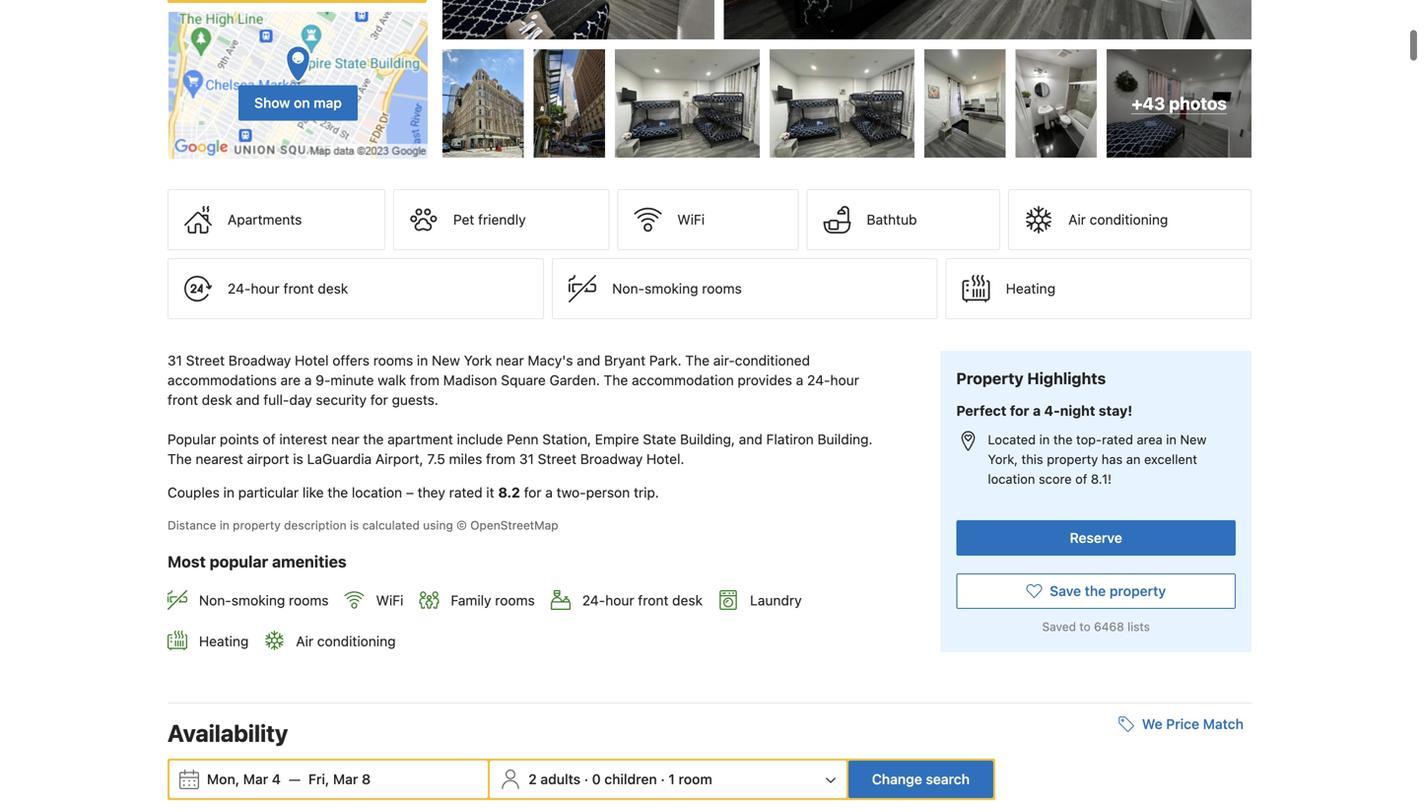 Task type: describe. For each thing, give the bounding box(es) containing it.
couples
[[168, 484, 220, 500]]

availability
[[168, 718, 288, 746]]

2 horizontal spatial desk
[[672, 591, 703, 608]]

madison
[[443, 371, 497, 388]]

a left 4-
[[1033, 402, 1041, 418]]

1 vertical spatial near
[[331, 430, 360, 447]]

2 mar from the left
[[333, 770, 358, 786]]

save the property button
[[957, 573, 1236, 608]]

4-
[[1044, 402, 1060, 418]]

using
[[423, 518, 453, 531]]

9-
[[316, 371, 331, 388]]

provides
[[738, 371, 792, 388]]

0 horizontal spatial rated
[[449, 484, 483, 500]]

located in the top-rated area in new york, this property has an excellent location score of 8.1!
[[988, 431, 1207, 485]]

rooms right family
[[495, 591, 535, 608]]

two-
[[557, 484, 586, 500]]

1 vertical spatial conditioning
[[317, 632, 396, 648]]

friendly
[[478, 211, 526, 227]]

square
[[501, 371, 546, 388]]

distance
[[168, 518, 216, 531]]

perfect
[[957, 402, 1007, 418]]

of inside 31 street broadway hotel offers rooms in new york near macy's and bryant park. the air-conditioned accommodations are a 9-minute walk from madison square garden. the accommodation provides a 24-hour front desk and full-day security for guests. popular points of interest near the apartment include penn station, empire state building, and flatiron building. the nearest airport is laguardia airport, 7.5 miles from 31 street broadway hotel.
[[263, 430, 276, 447]]

in inside 31 street broadway hotel offers rooms in new york near macy's and bryant park. the air-conditioned accommodations are a 9-minute walk from madison square garden. the accommodation provides a 24-hour front desk and full-day security for guests. popular points of interest near the apartment include penn station, empire state building, and flatiron building. the nearest airport is laguardia airport, 7.5 miles from 31 street broadway hotel.
[[417, 352, 428, 368]]

desk inside button
[[318, 280, 348, 296]]

has
[[1102, 451, 1123, 466]]

description
[[284, 518, 347, 531]]

amenities
[[272, 552, 347, 570]]

0 horizontal spatial heating
[[199, 632, 249, 648]]

air conditioning inside button
[[1069, 211, 1168, 227]]

8.2
[[498, 484, 520, 500]]

0 horizontal spatial the
[[168, 450, 192, 466]]

interest
[[279, 430, 328, 447]]

air inside button
[[1069, 211, 1086, 227]]

property
[[957, 368, 1024, 387]]

saved to 6468 lists
[[1042, 619, 1150, 633]]

located
[[988, 431, 1036, 446]]

openstreetmap
[[470, 518, 559, 531]]

popular
[[210, 552, 268, 570]]

they
[[418, 484, 445, 500]]

air-
[[713, 352, 735, 368]]

rated inside the located in the top-rated area in new york, this property has an excellent location score of 8.1!
[[1102, 431, 1133, 446]]

search
[[926, 770, 970, 786]]

2 adults · 0 children · 1 room
[[529, 770, 712, 786]]

non-smoking rooms button
[[552, 257, 938, 319]]

we price match
[[1142, 715, 1244, 731]]

change search button
[[849, 760, 994, 797]]

0 horizontal spatial broadway
[[229, 352, 291, 368]]

conditioned
[[735, 352, 810, 368]]

rooms inside 31 street broadway hotel offers rooms in new york near macy's and bryant park. the air-conditioned accommodations are a 9-minute walk from madison square garden. the accommodation provides a 24-hour front desk and full-day security for guests. popular points of interest near the apartment include penn station, empire state building, and flatiron building. the nearest airport is laguardia airport, 7.5 miles from 31 street broadway hotel.
[[373, 352, 413, 368]]

couples in particular like the location – they rated it 8.2 for a two-person trip.
[[168, 484, 659, 500]]

a left 9-
[[304, 371, 312, 388]]

1 horizontal spatial the
[[604, 371, 628, 388]]

2 vertical spatial front
[[638, 591, 669, 608]]

the inside the located in the top-rated area in new york, this property has an excellent location score of 8.1!
[[1054, 431, 1073, 446]]

score
[[1039, 471, 1072, 485]]

adults
[[541, 770, 581, 786]]

a left the two-
[[545, 484, 553, 500]]

0 vertical spatial from
[[410, 371, 440, 388]]

bathtub
[[867, 211, 917, 227]]

state
[[643, 430, 676, 447]]

1 · from the left
[[584, 770, 589, 786]]

accommodation
[[632, 371, 734, 388]]

walk
[[378, 371, 406, 388]]

0 vertical spatial 31
[[168, 352, 182, 368]]

mon,
[[207, 770, 240, 786]]

empire
[[595, 430, 639, 447]]

non-smoking rooms inside button
[[612, 280, 742, 296]]

2
[[529, 770, 537, 786]]

1
[[669, 770, 675, 786]]

room
[[679, 770, 712, 786]]

non- inside button
[[612, 280, 645, 296]]

building,
[[680, 430, 735, 447]]

popular
[[168, 430, 216, 447]]

pet friendly button
[[393, 188, 609, 250]]

new for area
[[1180, 431, 1207, 446]]

0 horizontal spatial wifi
[[376, 591, 404, 608]]

family
[[451, 591, 491, 608]]

0 vertical spatial the
[[685, 352, 710, 368]]

save the property
[[1050, 582, 1166, 598]]

airport,
[[375, 450, 423, 466]]

24- inside button
[[228, 280, 251, 296]]

most
[[168, 552, 206, 570]]

rooms down amenities
[[289, 591, 329, 608]]

1 vertical spatial from
[[486, 450, 516, 466]]

photos
[[1169, 92, 1227, 113]]

area
[[1137, 431, 1163, 446]]

2 horizontal spatial for
[[1010, 402, 1030, 418]]

1 vertical spatial street
[[538, 450, 577, 466]]

we price match button
[[1111, 706, 1252, 741]]

minute
[[331, 371, 374, 388]]

24-hour front desk button
[[168, 257, 544, 319]]

hotel
[[295, 352, 329, 368]]

family rooms
[[451, 591, 535, 608]]

the right like on the left bottom of page
[[328, 484, 348, 500]]

laundry
[[750, 591, 802, 608]]

stay!
[[1099, 402, 1133, 418]]

7.5
[[427, 450, 445, 466]]

+43 photos link
[[1107, 48, 1252, 157]]

bathtub button
[[807, 188, 1001, 250]]

heating inside button
[[1006, 280, 1056, 296]]

york
[[464, 352, 492, 368]]

31 street broadway hotel offers rooms in new york near macy's and bryant park. the air-conditioned accommodations are a 9-minute walk from madison square garden. the accommodation provides a 24-hour front desk and full-day security for guests. popular points of interest near the apartment include penn station, empire state building, and flatiron building. the nearest airport is laguardia airport, 7.5 miles from 31 street broadway hotel.
[[168, 352, 877, 466]]

offers
[[332, 352, 370, 368]]

1 horizontal spatial is
[[350, 518, 359, 531]]

show
[[254, 94, 290, 110]]

front inside button
[[283, 280, 314, 296]]

mon, mar 4 button
[[199, 761, 289, 796]]

perfect for a 4-night stay!
[[957, 402, 1133, 418]]

trip.
[[634, 484, 659, 500]]

air conditioning button
[[1009, 188, 1252, 250]]

an
[[1126, 451, 1141, 466]]

2 adults · 0 children · 1 room button
[[492, 760, 845, 797]]

change search
[[872, 770, 970, 786]]

apartments
[[228, 211, 302, 227]]

smoking inside button
[[645, 280, 698, 296]]

in for couples in particular like the location – they rated it 8.2 for a two-person trip.
[[223, 484, 235, 500]]

reserve
[[1070, 529, 1123, 545]]

1 vertical spatial and
[[236, 391, 260, 407]]

1 mar from the left
[[243, 770, 268, 786]]

fri, mar 8 button
[[301, 761, 379, 796]]

map
[[314, 94, 342, 110]]

it
[[486, 484, 494, 500]]

most popular amenities
[[168, 552, 347, 570]]

1 vertical spatial non-smoking rooms
[[199, 591, 329, 608]]

0 vertical spatial near
[[496, 352, 524, 368]]

show on map section
[[160, 0, 435, 159]]



Task type: locate. For each thing, give the bounding box(es) containing it.
1 horizontal spatial non-smoking rooms
[[612, 280, 742, 296]]

0 vertical spatial property
[[1047, 451, 1098, 466]]

of left 8.1!
[[1076, 471, 1088, 485]]

macy's
[[528, 352, 573, 368]]

1 vertical spatial 31
[[519, 450, 534, 466]]

1 horizontal spatial heating
[[1006, 280, 1056, 296]]

air down amenities
[[296, 632, 314, 648]]

in
[[417, 352, 428, 368], [1040, 431, 1050, 446], [1166, 431, 1177, 446], [223, 484, 235, 500], [220, 518, 229, 531]]

0 horizontal spatial from
[[410, 371, 440, 388]]

1 horizontal spatial hour
[[605, 591, 634, 608]]

street
[[186, 352, 225, 368], [538, 450, 577, 466]]

1 horizontal spatial location
[[988, 471, 1035, 485]]

pet friendly
[[453, 211, 526, 227]]

1 vertical spatial smoking
[[231, 591, 285, 608]]

to
[[1080, 619, 1091, 633]]

location inside the located in the top-rated area in new york, this property has an excellent location score of 8.1!
[[988, 471, 1035, 485]]

1 horizontal spatial rated
[[1102, 431, 1133, 446]]

the inside dropdown button
[[1085, 582, 1106, 598]]

0 horizontal spatial street
[[186, 352, 225, 368]]

31
[[168, 352, 182, 368], [519, 450, 534, 466]]

0 horizontal spatial is
[[293, 450, 303, 466]]

the
[[363, 430, 384, 447], [1054, 431, 1073, 446], [328, 484, 348, 500], [1085, 582, 1106, 598]]

1 vertical spatial wifi
[[376, 591, 404, 608]]

1 horizontal spatial desk
[[318, 280, 348, 296]]

calculated
[[362, 518, 420, 531]]

rooms inside button
[[702, 280, 742, 296]]

desk inside 31 street broadway hotel offers rooms in new york near macy's and bryant park. the air-conditioned accommodations are a 9-minute walk from madison square garden. the accommodation provides a 24-hour front desk and full-day security for guests. popular points of interest near the apartment include penn station, empire state building, and flatiron building. the nearest airport is laguardia airport, 7.5 miles from 31 street broadway hotel.
[[202, 391, 232, 407]]

broadway up are
[[229, 352, 291, 368]]

property inside the located in the top-rated area in new york, this property has an excellent location score of 8.1!
[[1047, 451, 1098, 466]]

0 vertical spatial rated
[[1102, 431, 1133, 446]]

in down nearest
[[223, 484, 235, 500]]

+43 photos
[[1132, 92, 1227, 113]]

new
[[432, 352, 460, 368], [1180, 431, 1207, 446]]

near up square
[[496, 352, 524, 368]]

0 vertical spatial non-
[[612, 280, 645, 296]]

1 horizontal spatial smoking
[[645, 280, 698, 296]]

new up madison
[[432, 352, 460, 368]]

the down bryant on the top
[[604, 371, 628, 388]]

non-smoking rooms down most popular amenities
[[199, 591, 329, 608]]

conditioning up heating button
[[1090, 211, 1168, 227]]

0
[[592, 770, 601, 786]]

new inside the located in the top-rated area in new york, this property has an excellent location score of 8.1!
[[1180, 431, 1207, 446]]

night
[[1060, 402, 1096, 418]]

2 horizontal spatial property
[[1110, 582, 1166, 598]]

1 vertical spatial heating
[[199, 632, 249, 648]]

desk left laundry
[[672, 591, 703, 608]]

guests.
[[392, 391, 439, 407]]

the
[[685, 352, 710, 368], [604, 371, 628, 388], [168, 450, 192, 466]]

0 horizontal spatial desk
[[202, 391, 232, 407]]

1 horizontal spatial wifi
[[677, 211, 705, 227]]

security
[[316, 391, 367, 407]]

©
[[457, 518, 467, 531]]

0 vertical spatial desk
[[318, 280, 348, 296]]

the down the popular
[[168, 450, 192, 466]]

front
[[283, 280, 314, 296], [168, 391, 198, 407], [638, 591, 669, 608]]

1 vertical spatial hour
[[830, 371, 859, 388]]

conditioning down amenities
[[317, 632, 396, 648]]

save
[[1050, 582, 1081, 598]]

the right save at the bottom of page
[[1085, 582, 1106, 598]]

property highlights
[[957, 368, 1106, 387]]

rated left it
[[449, 484, 483, 500]]

0 vertical spatial conditioning
[[1090, 211, 1168, 227]]

in up the guests.
[[417, 352, 428, 368]]

park.
[[649, 352, 682, 368]]

rooms down wifi button
[[702, 280, 742, 296]]

include
[[457, 430, 503, 447]]

2 vertical spatial desk
[[672, 591, 703, 608]]

the up airport,
[[363, 430, 384, 447]]

the left top-
[[1054, 431, 1073, 446]]

mar left 4
[[243, 770, 268, 786]]

for inside 31 street broadway hotel offers rooms in new york near macy's and bryant park. the air-conditioned accommodations are a 9-minute walk from madison square garden. the accommodation provides a 24-hour front desk and full-day security for guests. popular points of interest near the apartment include penn station, empire state building, and flatiron building. the nearest airport is laguardia airport, 7.5 miles from 31 street broadway hotel.
[[370, 391, 388, 407]]

desk down accommodations
[[202, 391, 232, 407]]

0 vertical spatial smoking
[[645, 280, 698, 296]]

0 horizontal spatial for
[[370, 391, 388, 407]]

non- down popular
[[199, 591, 231, 608]]

non- up bryant on the top
[[612, 280, 645, 296]]

new for rooms
[[432, 352, 460, 368]]

0 horizontal spatial non-smoking rooms
[[199, 591, 329, 608]]

0 vertical spatial new
[[432, 352, 460, 368]]

· left 0
[[584, 770, 589, 786]]

smoking down most popular amenities
[[231, 591, 285, 608]]

this
[[1022, 451, 1044, 466]]

24- inside 31 street broadway hotel offers rooms in new york near macy's and bryant park. the air-conditioned accommodations are a 9-minute walk from madison square garden. the accommodation provides a 24-hour front desk and full-day security for guests. popular points of interest near the apartment include penn station, empire state building, and flatiron building. the nearest airport is laguardia airport, 7.5 miles from 31 street broadway hotel.
[[807, 371, 830, 388]]

full-
[[263, 391, 289, 407]]

property inside dropdown button
[[1110, 582, 1166, 598]]

2 horizontal spatial front
[[638, 591, 669, 608]]

garden.
[[550, 371, 600, 388]]

show on map button
[[168, 10, 429, 159], [239, 84, 358, 120]]

1 vertical spatial desk
[[202, 391, 232, 407]]

0 vertical spatial 24-
[[228, 280, 251, 296]]

price
[[1166, 715, 1200, 731]]

0 horizontal spatial air conditioning
[[296, 632, 396, 648]]

2 · from the left
[[661, 770, 665, 786]]

smoking up park.
[[645, 280, 698, 296]]

from down include
[[486, 450, 516, 466]]

new inside 31 street broadway hotel offers rooms in new york near macy's and bryant park. the air-conditioned accommodations are a 9-minute walk from madison square garden. the accommodation provides a 24-hour front desk and full-day security for guests. popular points of interest near the apartment include penn station, empire state building, and flatiron building. the nearest airport is laguardia airport, 7.5 miles from 31 street broadway hotel.
[[432, 352, 460, 368]]

mar left 8
[[333, 770, 358, 786]]

2 horizontal spatial and
[[739, 430, 763, 447]]

0 horizontal spatial 24-hour front desk
[[228, 280, 348, 296]]

in right the "distance"
[[220, 518, 229, 531]]

building.
[[818, 430, 873, 447]]

heating button
[[946, 257, 1252, 319]]

property up lists
[[1110, 582, 1166, 598]]

air conditioning down amenities
[[296, 632, 396, 648]]

in up this
[[1040, 431, 1050, 446]]

1 horizontal spatial for
[[524, 484, 542, 500]]

in for distance in property description is calculated using © openstreetmap
[[220, 518, 229, 531]]

0 horizontal spatial ·
[[584, 770, 589, 786]]

0 horizontal spatial location
[[352, 484, 402, 500]]

of up airport
[[263, 430, 276, 447]]

0 vertical spatial air
[[1069, 211, 1086, 227]]

location left the – at the bottom of the page
[[352, 484, 402, 500]]

24-hour front desk inside button
[[228, 280, 348, 296]]

0 vertical spatial wifi
[[677, 211, 705, 227]]

is down interest
[[293, 450, 303, 466]]

children
[[605, 770, 657, 786]]

0 horizontal spatial hour
[[251, 280, 280, 296]]

1 vertical spatial rated
[[449, 484, 483, 500]]

31 up accommodations
[[168, 352, 182, 368]]

nearest
[[196, 450, 243, 466]]

lists
[[1128, 619, 1150, 633]]

1 horizontal spatial of
[[1076, 471, 1088, 485]]

location down york,
[[988, 471, 1035, 485]]

2 vertical spatial property
[[1110, 582, 1166, 598]]

reserve button
[[957, 519, 1236, 555]]

1 vertical spatial 24-hour front desk
[[582, 591, 703, 608]]

day
[[289, 391, 312, 407]]

station,
[[542, 430, 591, 447]]

0 vertical spatial broadway
[[229, 352, 291, 368]]

1 vertical spatial 24-
[[807, 371, 830, 388]]

2 vertical spatial 24-
[[582, 591, 605, 608]]

1 horizontal spatial front
[[283, 280, 314, 296]]

0 horizontal spatial and
[[236, 391, 260, 407]]

4
[[272, 770, 281, 786]]

0 vertical spatial 24-hour front desk
[[228, 280, 348, 296]]

property for save the property
[[1110, 582, 1166, 598]]

wifi up non-smoking rooms button
[[677, 211, 705, 227]]

air conditioning up heating button
[[1069, 211, 1168, 227]]

mar
[[243, 770, 268, 786], [333, 770, 358, 786]]

0 horizontal spatial air
[[296, 632, 314, 648]]

+43
[[1132, 92, 1165, 113]]

0 vertical spatial is
[[293, 450, 303, 466]]

new up excellent
[[1180, 431, 1207, 446]]

0 horizontal spatial near
[[331, 430, 360, 447]]

near
[[496, 352, 524, 368], [331, 430, 360, 447]]

0 vertical spatial street
[[186, 352, 225, 368]]

rooms
[[702, 280, 742, 296], [373, 352, 413, 368], [289, 591, 329, 608], [495, 591, 535, 608]]

0 horizontal spatial new
[[432, 352, 460, 368]]

1 vertical spatial is
[[350, 518, 359, 531]]

and left flatiron
[[739, 430, 763, 447]]

non-smoking rooms up park.
[[612, 280, 742, 296]]

from up the guests.
[[410, 371, 440, 388]]

1 horizontal spatial ·
[[661, 770, 665, 786]]

broadway down empire
[[580, 450, 643, 466]]

wifi button
[[617, 188, 799, 250]]

are
[[281, 371, 301, 388]]

a down conditioned
[[796, 371, 804, 388]]

heating down popular
[[199, 632, 249, 648]]

0 vertical spatial hour
[[251, 280, 280, 296]]

1 vertical spatial broadway
[[580, 450, 643, 466]]

apartments button
[[168, 188, 385, 250]]

air up heating button
[[1069, 211, 1086, 227]]

excellent
[[1144, 451, 1198, 466]]

0 horizontal spatial non-
[[199, 591, 231, 608]]

0 horizontal spatial of
[[263, 430, 276, 447]]

property for distance in property description is calculated using © openstreetmap
[[233, 518, 281, 531]]

pet
[[453, 211, 474, 227]]

and left the full- on the left of the page
[[236, 391, 260, 407]]

heating
[[1006, 280, 1056, 296], [199, 632, 249, 648]]

property down particular
[[233, 518, 281, 531]]

in up excellent
[[1166, 431, 1177, 446]]

for down walk
[[370, 391, 388, 407]]

air conditioning
[[1069, 211, 1168, 227], [296, 632, 396, 648]]

0 vertical spatial and
[[577, 352, 601, 368]]

fri,
[[309, 770, 329, 786]]

the inside 31 street broadway hotel offers rooms in new york near macy's and bryant park. the air-conditioned accommodations are a 9-minute walk from madison square garden. the accommodation provides a 24-hour front desk and full-day security for guests. popular points of interest near the apartment include penn station, empire state building, and flatiron building. the nearest airport is laguardia airport, 7.5 miles from 31 street broadway hotel.
[[363, 430, 384, 447]]

1 horizontal spatial and
[[577, 352, 601, 368]]

street down station,
[[538, 450, 577, 466]]

non-smoking rooms
[[612, 280, 742, 296], [199, 591, 329, 608]]

miles
[[449, 450, 482, 466]]

2 horizontal spatial hour
[[830, 371, 859, 388]]

front inside 31 street broadway hotel offers rooms in new york near macy's and bryant park. the air-conditioned accommodations are a 9-minute walk from madison square garden. the accommodation provides a 24-hour front desk and full-day security for guests. popular points of interest near the apartment include penn station, empire state building, and flatiron building. the nearest airport is laguardia airport, 7.5 miles from 31 street broadway hotel.
[[168, 391, 198, 407]]

0 horizontal spatial property
[[233, 518, 281, 531]]

property down top-
[[1047, 451, 1098, 466]]

wifi inside button
[[677, 211, 705, 227]]

hour inside 24-hour front desk button
[[251, 280, 280, 296]]

rated up has at the right bottom of the page
[[1102, 431, 1133, 446]]

1 vertical spatial property
[[233, 518, 281, 531]]

1 horizontal spatial broadway
[[580, 450, 643, 466]]

1 horizontal spatial near
[[496, 352, 524, 368]]

1 horizontal spatial 24-
[[582, 591, 605, 608]]

rooms up walk
[[373, 352, 413, 368]]

for
[[370, 391, 388, 407], [1010, 402, 1030, 418], [524, 484, 542, 500]]

0 horizontal spatial conditioning
[[317, 632, 396, 648]]

1 vertical spatial air
[[296, 632, 314, 648]]

is inside 31 street broadway hotel offers rooms in new york near macy's and bryant park. the air-conditioned accommodations are a 9-minute walk from madison square garden. the accommodation provides a 24-hour front desk and full-day security for guests. popular points of interest near the apartment include penn station, empire state building, and flatiron building. the nearest airport is laguardia airport, 7.5 miles from 31 street broadway hotel.
[[293, 450, 303, 466]]

1 horizontal spatial 31
[[519, 450, 534, 466]]

in for located in the top-rated area in new york, this property has an excellent location score of 8.1!
[[1040, 431, 1050, 446]]

conditioning inside 'air conditioning' button
[[1090, 211, 1168, 227]]

hour inside 31 street broadway hotel offers rooms in new york near macy's and bryant park. the air-conditioned accommodations are a 9-minute walk from madison square garden. the accommodation provides a 24-hour front desk and full-day security for guests. popular points of interest near the apartment include penn station, empire state building, and flatiron building. the nearest airport is laguardia airport, 7.5 miles from 31 street broadway hotel.
[[830, 371, 859, 388]]

1 vertical spatial of
[[1076, 471, 1088, 485]]

1 horizontal spatial 24-hour front desk
[[582, 591, 703, 608]]

0 vertical spatial heating
[[1006, 280, 1056, 296]]

the up accommodation
[[685, 352, 710, 368]]

8
[[362, 770, 371, 786]]

wifi down 'calculated'
[[376, 591, 404, 608]]

is left 'calculated'
[[350, 518, 359, 531]]

2 horizontal spatial 24-
[[807, 371, 830, 388]]

· left 1
[[661, 770, 665, 786]]

1 horizontal spatial air conditioning
[[1069, 211, 1168, 227]]

31 down the 'penn'
[[519, 450, 534, 466]]

0 horizontal spatial mar
[[243, 770, 268, 786]]

location
[[988, 471, 1035, 485], [352, 484, 402, 500]]

hour
[[251, 280, 280, 296], [830, 371, 859, 388], [605, 591, 634, 608]]

wifi
[[677, 211, 705, 227], [376, 591, 404, 608]]

laguardia
[[307, 450, 372, 466]]

show on map
[[254, 94, 342, 110]]

near up laguardia
[[331, 430, 360, 447]]

smoking
[[645, 280, 698, 296], [231, 591, 285, 608]]

2 vertical spatial and
[[739, 430, 763, 447]]

hotel.
[[647, 450, 685, 466]]

0 vertical spatial non-smoking rooms
[[612, 280, 742, 296]]

for right the 8.2
[[524, 484, 542, 500]]

0 horizontal spatial smoking
[[231, 591, 285, 608]]

for up located
[[1010, 402, 1030, 418]]

and up garden.
[[577, 352, 601, 368]]

0 vertical spatial of
[[263, 430, 276, 447]]

of inside the located in the top-rated area in new york, this property has an excellent location score of 8.1!
[[1076, 471, 1088, 485]]

street up accommodations
[[186, 352, 225, 368]]

1 vertical spatial non-
[[199, 591, 231, 608]]

like
[[302, 484, 324, 500]]

—
[[289, 770, 301, 786]]

heating up property highlights
[[1006, 280, 1056, 296]]

1 horizontal spatial conditioning
[[1090, 211, 1168, 227]]

0 vertical spatial air conditioning
[[1069, 211, 1168, 227]]

desk up offers
[[318, 280, 348, 296]]

person
[[586, 484, 630, 500]]

0 horizontal spatial 31
[[168, 352, 182, 368]]

points
[[220, 430, 259, 447]]

non-
[[612, 280, 645, 296], [199, 591, 231, 608]]

2 vertical spatial hour
[[605, 591, 634, 608]]



Task type: vqa. For each thing, say whether or not it's contained in the screenshot.
the leftmost rewards?
no



